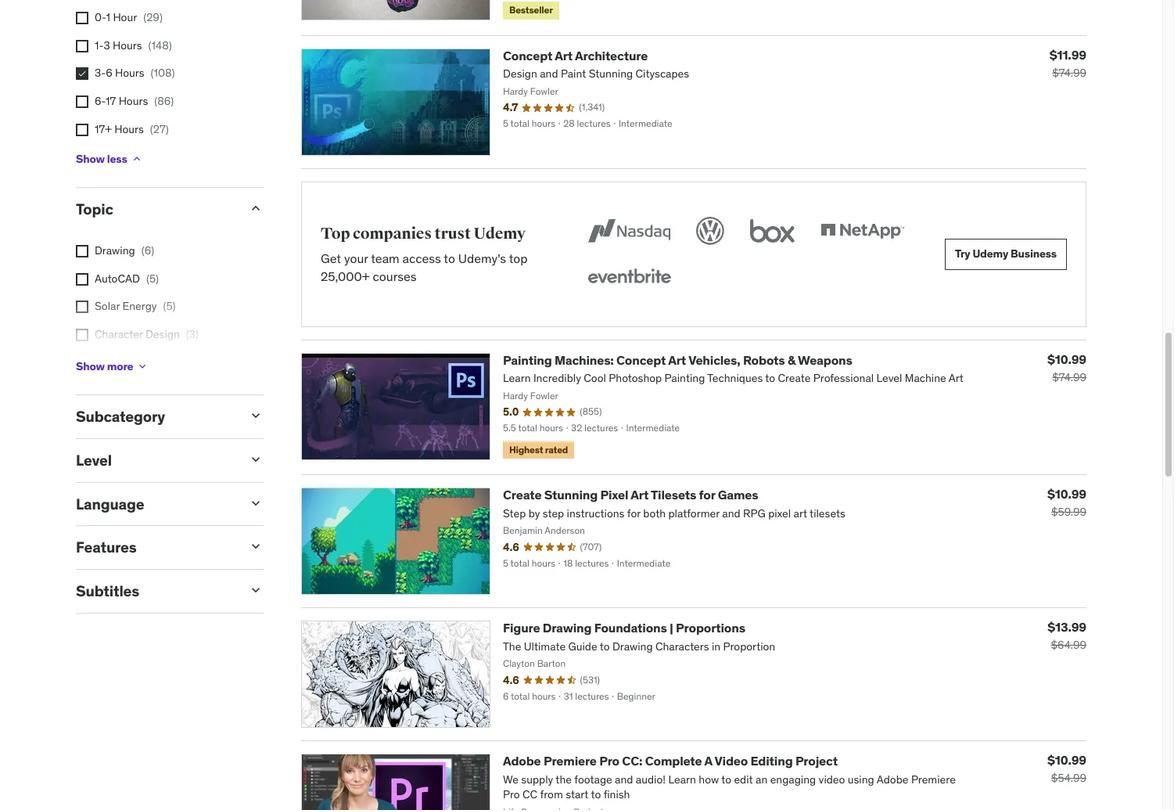 Task type: vqa. For each thing, say whether or not it's contained in the screenshot.


Task type: locate. For each thing, give the bounding box(es) containing it.
try
[[956, 247, 971, 261]]

$74.99 inside $11.99 $74.99
[[1053, 66, 1087, 80]]

3-6 hours (108)
[[95, 66, 175, 80]]

drawing right figure
[[543, 620, 592, 636]]

(5) down "(6)"
[[146, 271, 159, 285]]

pro
[[600, 753, 620, 769]]

$74.99 for $10.99
[[1053, 370, 1087, 384]]

(5) up 'design'
[[163, 299, 176, 313]]

$13.99 $64.99
[[1048, 619, 1087, 652]]

courses
[[373, 268, 417, 284]]

character design (3)
[[95, 327, 199, 341]]

xsmall image left 6-
[[76, 96, 88, 108]]

0 vertical spatial $10.99
[[1048, 351, 1087, 367]]

0 vertical spatial $74.99
[[1053, 66, 1087, 80]]

2 vertical spatial small image
[[248, 451, 264, 467]]

project
[[796, 753, 838, 769]]

a
[[705, 753, 713, 769]]

1 small image from the top
[[248, 201, 264, 216]]

0 vertical spatial show
[[76, 152, 105, 166]]

pencil
[[95, 355, 125, 369]]

1 vertical spatial small image
[[248, 408, 264, 423]]

more
[[107, 359, 133, 373]]

25,000+
[[321, 268, 370, 284]]

0 horizontal spatial art
[[555, 48, 573, 63]]

xsmall image left solar
[[76, 301, 88, 313]]

art for concept
[[669, 352, 687, 368]]

udemy's
[[459, 251, 507, 266]]

1 vertical spatial $10.99
[[1048, 486, 1087, 502]]

art left vehicles,
[[669, 352, 687, 368]]

$10.99 $59.99
[[1048, 486, 1087, 519]]

$10.99
[[1048, 351, 1087, 367], [1048, 486, 1087, 502], [1048, 753, 1087, 768]]

hours for 6-17 hours
[[119, 94, 148, 108]]

17+
[[95, 122, 112, 136]]

udemy right try
[[973, 247, 1009, 261]]

$11.99
[[1050, 47, 1087, 62]]

1 show from the top
[[76, 152, 105, 166]]

1 $10.99 from the top
[[1048, 351, 1087, 367]]

subtitles button
[[76, 582, 236, 601]]

0-
[[95, 10, 106, 24]]

topic button
[[76, 200, 236, 219]]

1 horizontal spatial udemy
[[973, 247, 1009, 261]]

2 small image from the top
[[248, 408, 264, 423]]

0 vertical spatial (5)
[[146, 271, 159, 285]]

subcategory
[[76, 407, 165, 426]]

0-1 hour (29)
[[95, 10, 163, 24]]

create stunning pixel art tilesets for games
[[503, 487, 759, 503]]

2 vertical spatial small image
[[248, 583, 264, 598]]

xsmall image left 17+
[[76, 123, 88, 136]]

2 vertical spatial drawing
[[543, 620, 592, 636]]

0 horizontal spatial (5)
[[146, 271, 159, 285]]

eventbrite image
[[585, 261, 675, 295]]

robots
[[744, 352, 786, 368]]

$64.99
[[1052, 638, 1087, 652]]

1 vertical spatial $74.99
[[1053, 370, 1087, 384]]

nasdaq image
[[585, 214, 675, 248]]

drawing up autocad
[[95, 243, 135, 258]]

1 vertical spatial small image
[[248, 539, 264, 555]]

0 horizontal spatial udemy
[[474, 224, 526, 243]]

(3)
[[186, 327, 199, 341]]

xsmall image for drawing
[[76, 245, 88, 258]]

1 vertical spatial drawing
[[127, 355, 168, 369]]

3 small image from the top
[[248, 451, 264, 467]]

xsmall image
[[76, 12, 88, 24], [76, 68, 88, 80], [76, 96, 88, 108], [76, 123, 88, 136], [130, 153, 143, 165], [76, 245, 88, 258], [76, 301, 88, 313]]

proportions
[[676, 620, 746, 636]]

xsmall image right less
[[130, 153, 143, 165]]

show
[[76, 152, 105, 166], [76, 359, 105, 373]]

top
[[321, 224, 350, 243]]

udemy inside top companies trust udemy get your team access to udemy's top 25,000+ courses
[[474, 224, 526, 243]]

try udemy business
[[956, 247, 1058, 261]]

1
[[106, 10, 110, 24]]

0 vertical spatial concept
[[503, 48, 553, 63]]

try udemy business link
[[946, 239, 1068, 270]]

1 horizontal spatial art
[[631, 487, 649, 503]]

show left less
[[76, 152, 105, 166]]

small image
[[248, 495, 264, 511], [248, 539, 264, 555], [248, 583, 264, 598]]

udemy up udemy's
[[474, 224, 526, 243]]

17+ hours (27)
[[95, 122, 169, 136]]

show more button
[[76, 351, 149, 382]]

netapp image
[[818, 214, 908, 248]]

xsmall image left autocad
[[76, 273, 88, 285]]

stunning
[[545, 487, 598, 503]]

(148)
[[148, 38, 172, 52]]

xsmall image left 0-
[[76, 12, 88, 24]]

2 horizontal spatial art
[[669, 352, 687, 368]]

$74.99
[[1053, 66, 1087, 80], [1053, 370, 1087, 384]]

machines:
[[555, 352, 614, 368]]

small image for features
[[248, 539, 264, 555]]

xsmall image right the more
[[136, 360, 149, 373]]

3 small image from the top
[[248, 583, 264, 598]]

hours right 17
[[119, 94, 148, 108]]

show left the more
[[76, 359, 105, 373]]

small image
[[248, 201, 264, 216], [248, 408, 264, 423], [248, 451, 264, 467]]

drawing down character design (3)
[[127, 355, 168, 369]]

painting
[[503, 352, 552, 368]]

premiere
[[544, 753, 597, 769]]

2 small image from the top
[[248, 539, 264, 555]]

hour
[[113, 10, 137, 24]]

1 vertical spatial show
[[76, 359, 105, 373]]

2 show from the top
[[76, 359, 105, 373]]

1 $74.99 from the top
[[1053, 66, 1087, 80]]

concept
[[503, 48, 553, 63], [617, 352, 666, 368]]

features
[[76, 538, 137, 557]]

character
[[95, 327, 143, 341]]

art left architecture
[[555, 48, 573, 63]]

1 small image from the top
[[248, 495, 264, 511]]

xsmall image left 'drawing (6)'
[[76, 245, 88, 258]]

xsmall image for 6-
[[76, 96, 88, 108]]

show for show more
[[76, 359, 105, 373]]

xsmall image left character
[[76, 329, 88, 341]]

6-17 hours (86)
[[95, 94, 174, 108]]

2 vertical spatial $10.99
[[1048, 753, 1087, 768]]

(5)
[[146, 271, 159, 285], [163, 299, 176, 313]]

drawing for figure
[[543, 620, 592, 636]]

$74.99 inside $10.99 $74.99
[[1053, 370, 1087, 384]]

0 vertical spatial udemy
[[474, 224, 526, 243]]

1 horizontal spatial concept
[[617, 352, 666, 368]]

$13.99
[[1048, 619, 1087, 635]]

hours right 6
[[115, 66, 145, 80]]

6
[[106, 66, 112, 80]]

hours right 3
[[113, 38, 142, 52]]

0 vertical spatial small image
[[248, 201, 264, 216]]

1 horizontal spatial (5)
[[163, 299, 176, 313]]

xsmall image left 1-
[[76, 40, 88, 52]]

(6)
[[141, 243, 154, 258]]

2 vertical spatial art
[[631, 487, 649, 503]]

drawing (6)
[[95, 243, 154, 258]]

hours for 3-6 hours
[[115, 66, 145, 80]]

3 $10.99 from the top
[[1048, 753, 1087, 768]]

2 $74.99 from the top
[[1053, 370, 1087, 384]]

art
[[555, 48, 573, 63], [669, 352, 687, 368], [631, 487, 649, 503]]

small image for subtitles
[[248, 583, 264, 598]]

solar energy (5)
[[95, 299, 176, 313]]

xsmall image for solar
[[76, 301, 88, 313]]

show less button
[[76, 143, 143, 175]]

autocad (5)
[[95, 271, 159, 285]]

$10.99 for editing
[[1048, 753, 1087, 768]]

xsmall image inside show more button
[[136, 360, 149, 373]]

1 vertical spatial art
[[669, 352, 687, 368]]

art right pixel in the right of the page
[[631, 487, 649, 503]]

0 vertical spatial small image
[[248, 495, 264, 511]]

0 horizontal spatial concept
[[503, 48, 553, 63]]

3-
[[95, 66, 106, 80]]

xsmall image for character
[[76, 329, 88, 341]]

art for pixel
[[631, 487, 649, 503]]

subcategory button
[[76, 407, 236, 426]]

xsmall image
[[76, 40, 88, 52], [76, 273, 88, 285], [76, 329, 88, 341], [136, 360, 149, 373]]

xsmall image left 3-
[[76, 68, 88, 80]]

vehicles,
[[689, 352, 741, 368]]

cc:
[[623, 753, 643, 769]]

create stunning pixel art tilesets for games link
[[503, 487, 759, 503]]

xsmall image for 3-
[[76, 68, 88, 80]]

3
[[104, 38, 110, 52]]

1-3 hours (148)
[[95, 38, 172, 52]]



Task type: describe. For each thing, give the bounding box(es) containing it.
small image for level
[[248, 451, 264, 467]]

features button
[[76, 538, 236, 557]]

(29)
[[143, 10, 163, 24]]

hours for 1-3 hours
[[113, 38, 142, 52]]

level
[[76, 451, 112, 469]]

games
[[718, 487, 759, 503]]

foundations
[[595, 620, 667, 636]]

$54.99
[[1052, 771, 1087, 785]]

xsmall image inside show less button
[[130, 153, 143, 165]]

adobe premiere pro cc: complete a video editing project
[[503, 753, 838, 769]]

concept art architecture link
[[503, 48, 648, 63]]

pencil drawing
[[95, 355, 168, 369]]

$11.99 $74.99
[[1050, 47, 1087, 80]]

figure drawing foundations | proportions link
[[503, 620, 746, 636]]

1-
[[95, 38, 104, 52]]

adobe premiere pro cc: complete a video editing project link
[[503, 753, 838, 769]]

solar
[[95, 299, 120, 313]]

1 vertical spatial udemy
[[973, 247, 1009, 261]]

(108)
[[151, 66, 175, 80]]

pixel
[[601, 487, 629, 503]]

6-
[[95, 94, 106, 108]]

small image for topic
[[248, 201, 264, 216]]

xsmall image for 17+
[[76, 123, 88, 136]]

hours right 17+
[[114, 122, 144, 136]]

design
[[146, 327, 180, 341]]

business
[[1011, 247, 1058, 261]]

for
[[699, 487, 716, 503]]

level button
[[76, 451, 236, 469]]

less
[[107, 152, 127, 166]]

topic
[[76, 200, 113, 219]]

show more
[[76, 359, 133, 373]]

17
[[106, 94, 116, 108]]

access
[[403, 251, 441, 266]]

1 vertical spatial (5)
[[163, 299, 176, 313]]

(27)
[[150, 122, 169, 136]]

volkswagen image
[[694, 214, 728, 248]]

0 vertical spatial art
[[555, 48, 573, 63]]

autocad
[[95, 271, 140, 285]]

2 $10.99 from the top
[[1048, 486, 1087, 502]]

language
[[76, 494, 144, 513]]

adobe
[[503, 753, 541, 769]]

to
[[444, 251, 456, 266]]

create
[[503, 487, 542, 503]]

get
[[321, 251, 341, 266]]

editing
[[751, 753, 793, 769]]

$10.99 for weapons
[[1048, 351, 1087, 367]]

video
[[715, 753, 748, 769]]

$10.99 $54.99
[[1048, 753, 1087, 785]]

xsmall image for autocad
[[76, 273, 88, 285]]

painting machines: concept art vehicles, robots & weapons
[[503, 352, 853, 368]]

subtitles
[[76, 582, 139, 601]]

drawing for pencil
[[127, 355, 168, 369]]

energy
[[122, 299, 157, 313]]

weapons
[[798, 352, 853, 368]]

architecture
[[575, 48, 648, 63]]

xsmall image for 1-
[[76, 40, 88, 52]]

figure
[[503, 620, 540, 636]]

small image for language
[[248, 495, 264, 511]]

language button
[[76, 494, 236, 513]]

$10.99 $74.99
[[1048, 351, 1087, 384]]

xsmall image for 0-
[[76, 12, 88, 24]]

trust
[[435, 224, 471, 243]]

(86)
[[154, 94, 174, 108]]

show less
[[76, 152, 127, 166]]

your
[[344, 251, 368, 266]]

figure drawing foundations | proportions
[[503, 620, 746, 636]]

1 vertical spatial concept
[[617, 352, 666, 368]]

|
[[670, 620, 674, 636]]

top companies trust udemy get your team access to udemy's top 25,000+ courses
[[321, 224, 528, 284]]

complete
[[646, 753, 702, 769]]

concept art architecture
[[503, 48, 648, 63]]

show for show less
[[76, 152, 105, 166]]

$74.99 for $11.99
[[1053, 66, 1087, 80]]

0 vertical spatial drawing
[[95, 243, 135, 258]]

&
[[788, 352, 796, 368]]

box image
[[747, 214, 799, 248]]

companies
[[353, 224, 432, 243]]

painting machines: concept art vehicles, robots & weapons link
[[503, 352, 853, 368]]

team
[[371, 251, 400, 266]]

$59.99
[[1052, 505, 1087, 519]]

small image for subcategory
[[248, 408, 264, 423]]



